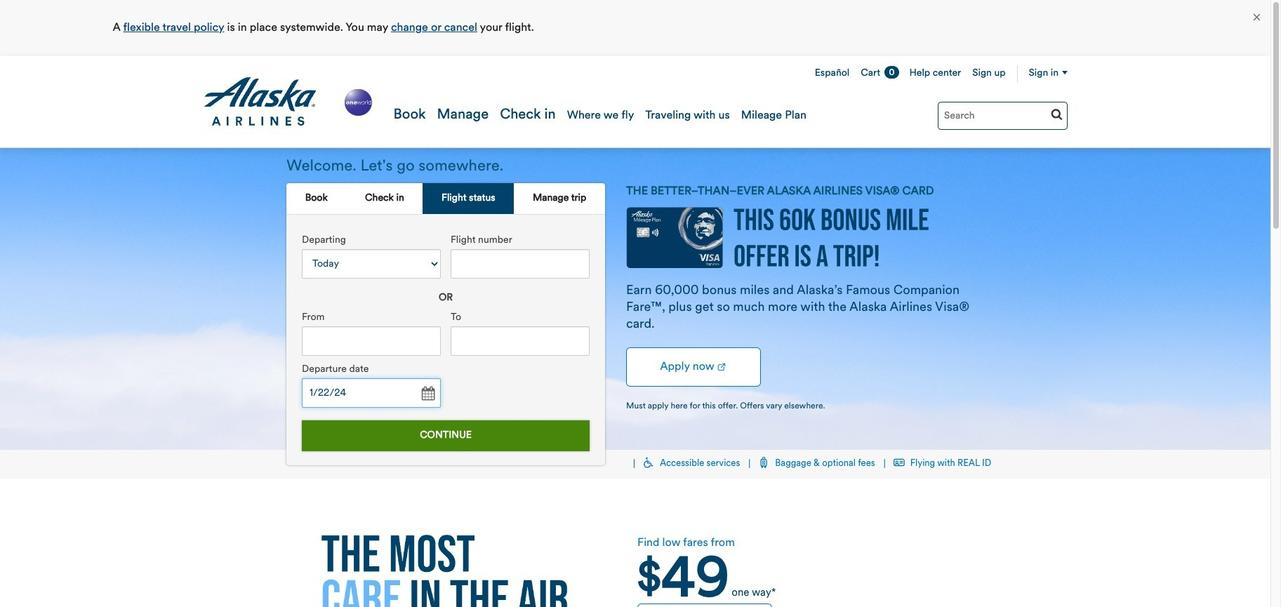 Task type: locate. For each thing, give the bounding box(es) containing it.
alaska airlines logo image
[[203, 77, 317, 126]]

search button image
[[1051, 108, 1063, 120]]

open datepicker image
[[418, 384, 438, 404]]

form
[[297, 233, 595, 457]]

alaska airlines credit card. image
[[627, 207, 723, 276]]

oneworld logo image
[[342, 86, 375, 119]]

this 60k bonus mile offer is a trip. element
[[0, 148, 1271, 450]]

tab list
[[287, 183, 605, 215]]

None text field
[[451, 249, 590, 279], [302, 327, 441, 356], [451, 327, 590, 356], [302, 379, 441, 408], [451, 249, 590, 279], [302, 327, 441, 356], [451, 327, 590, 356], [302, 379, 441, 408]]

None submit
[[302, 421, 590, 452]]

this 60k bonus mile offer is a trip. image
[[734, 208, 929, 267]]



Task type: vqa. For each thing, say whether or not it's contained in the screenshot.
1st row from the bottom
no



Task type: describe. For each thing, give the bounding box(es) containing it.
the most care in the air starts here. element
[[287, 535, 603, 608]]

Search text field
[[938, 102, 1068, 130]]



